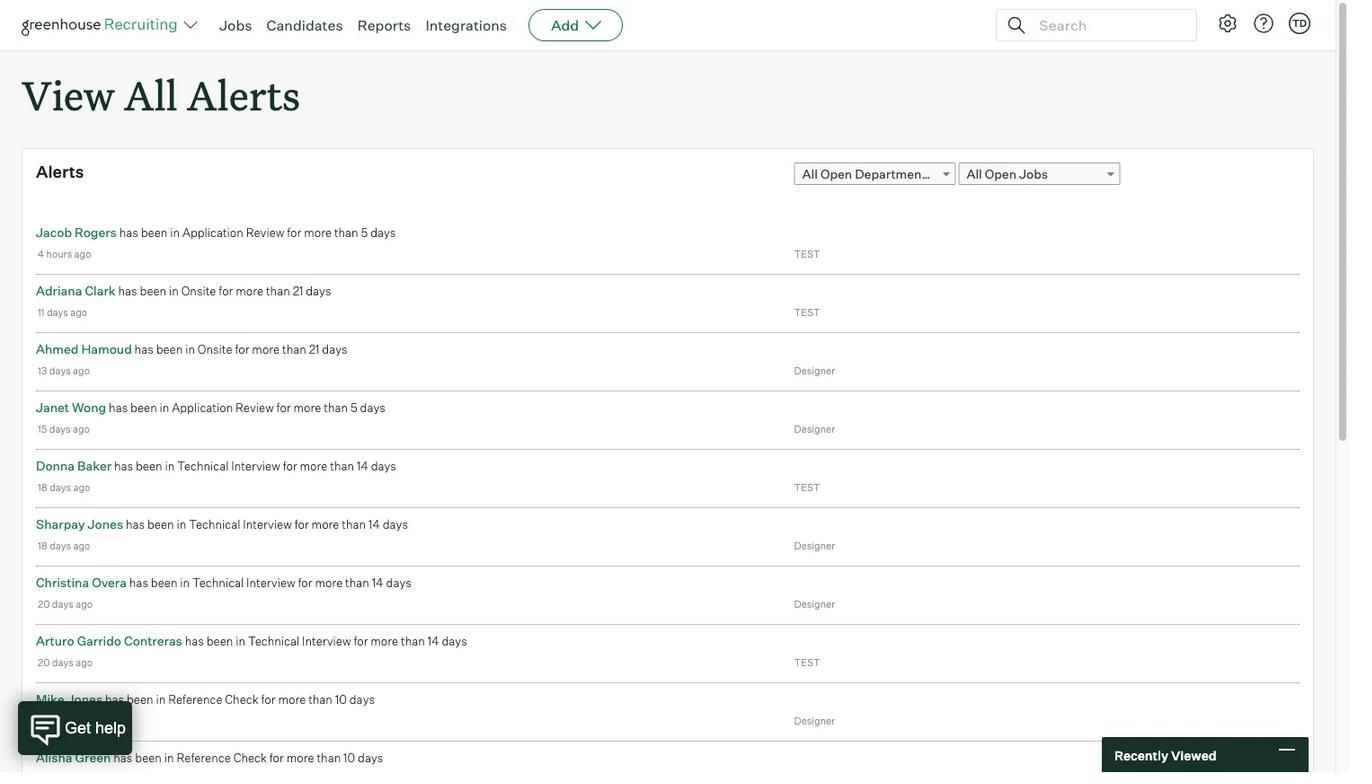 Task type: vqa. For each thing, say whether or not it's contained in the screenshot.


Task type: locate. For each thing, give the bounding box(es) containing it.
more inside the mike jones has been in reference check for more than 10 days designer
[[278, 693, 306, 708]]

1 vertical spatial check
[[233, 752, 267, 766]]

20 down arturo
[[38, 657, 50, 669]]

has right the sharpay jones link in the bottom left of the page
[[126, 518, 145, 532]]

0 horizontal spatial 5
[[350, 401, 357, 415]]

1 vertical spatial 20
[[38, 657, 50, 669]]

14 inside 'sharpay jones has been in technical interview for more than 14 days designer'
[[368, 518, 380, 532]]

been right wong
[[130, 401, 157, 415]]

18 days ago down donna on the bottom left of the page
[[38, 482, 90, 494]]

1 vertical spatial 18 days ago
[[38, 540, 90, 552]]

24
[[38, 716, 50, 728]]

ago down donna baker link
[[73, 482, 90, 494]]

check inside alisha green has been in reference check for more than 10 days
[[233, 752, 267, 766]]

check inside the mike jones has been in reference check for more than 10 days designer
[[225, 693, 259, 708]]

more inside alisha green has been in reference check for more than 10 days
[[286, 752, 314, 766]]

test inside donna baker has been in technical interview for more than 14 days test
[[794, 482, 820, 494]]

in inside the adriana clark has been in onsite for more than 21 days test
[[169, 284, 179, 299]]

18 down sharpay
[[38, 540, 47, 552]]

designer for christina overa
[[794, 599, 835, 611]]

0 vertical spatial review
[[246, 226, 284, 240]]

technical inside 'sharpay jones has been in technical interview for more than 14 days designer'
[[189, 518, 240, 532]]

open for jobs
[[985, 166, 1017, 182]]

in inside janet wong has been in application review for more than 5 days designer
[[160, 401, 169, 415]]

18 for donna baker
[[38, 482, 47, 494]]

mike
[[36, 692, 64, 708]]

0 vertical spatial onsite
[[181, 284, 216, 299]]

1 vertical spatial jones
[[67, 692, 103, 708]]

for
[[287, 226, 301, 240], [219, 284, 233, 299], [235, 343, 249, 357], [276, 401, 291, 415], [283, 459, 297, 474], [295, 518, 309, 532], [298, 576, 312, 591], [354, 635, 368, 649], [261, 693, 276, 708], [269, 752, 284, 766]]

been inside donna baker has been in technical interview for more than 14 days test
[[136, 459, 162, 474]]

1 test from the top
[[794, 248, 820, 260]]

20
[[38, 599, 50, 611], [38, 657, 50, 669]]

interview
[[231, 459, 280, 474], [243, 518, 292, 532], [246, 576, 295, 591], [302, 635, 351, 649]]

ago down adriana clark link
[[70, 307, 87, 319]]

0 vertical spatial 10
[[335, 693, 347, 708]]

1 designer from the top
[[794, 365, 835, 377]]

hours
[[46, 248, 72, 260]]

for inside 'sharpay jones has been in technical interview for more than 14 days designer'
[[295, 518, 309, 532]]

for for sharpay jones
[[295, 518, 309, 532]]

application inside jacob rogers has been in application review for more than 5 days test
[[182, 226, 243, 240]]

test
[[794, 248, 820, 260], [794, 307, 820, 319], [794, 482, 820, 494], [794, 657, 820, 669]]

days inside the mike jones has been in reference check for more than 10 days designer
[[349, 693, 375, 708]]

for inside jacob rogers has been in application review for more than 5 days test
[[287, 226, 301, 240]]

more
[[304, 226, 332, 240], [236, 284, 263, 299], [252, 343, 280, 357], [293, 401, 321, 415], [300, 459, 328, 474], [312, 518, 339, 532], [315, 576, 343, 591], [371, 635, 398, 649], [278, 693, 306, 708], [286, 752, 314, 766]]

has inside the adriana clark has been in onsite for more than 21 days test
[[118, 284, 137, 299]]

interview inside christina overa has been in technical interview for more than 14 days designer
[[246, 576, 295, 591]]

been right clark
[[140, 284, 166, 299]]

janet wong link
[[36, 400, 106, 416]]

technical for overa
[[192, 576, 244, 591]]

than for mike jones
[[308, 693, 333, 708]]

20 down christina
[[38, 599, 50, 611]]

21 for adriana clark
[[293, 284, 303, 299]]

1 vertical spatial review
[[236, 401, 274, 415]]

18 down donna on the bottom left of the page
[[38, 482, 47, 494]]

for for donna baker
[[283, 459, 297, 474]]

clark
[[85, 283, 116, 299]]

2 open from the left
[[985, 166, 1017, 182]]

Search text field
[[1035, 12, 1180, 38]]

td
[[1292, 17, 1307, 29]]

jobs link
[[219, 16, 252, 34]]

than inside jacob rogers has been in application review for more than 5 days test
[[334, 226, 358, 240]]

onsite
[[181, 284, 216, 299], [198, 343, 232, 357]]

arturo garrido contreras link
[[36, 634, 182, 650]]

view
[[22, 68, 114, 121]]

jones inside the mike jones has been in reference check for more than 10 days designer
[[67, 692, 103, 708]]

for for christina overa
[[298, 576, 312, 591]]

0 horizontal spatial all
[[124, 68, 177, 121]]

in for donna baker
[[165, 459, 175, 474]]

been right baker
[[136, 459, 162, 474]]

technical for baker
[[177, 459, 229, 474]]

more inside 'sharpay jones has been in technical interview for more than 14 days designer'
[[312, 518, 339, 532]]

has for adriana clark
[[118, 284, 137, 299]]

for inside the arturo garrido contreras has been in technical interview for more than 14 days test
[[354, 635, 368, 649]]

technical for jones
[[189, 518, 240, 532]]

in inside christina overa has been in technical interview for more than 14 days designer
[[180, 576, 190, 591]]

2 horizontal spatial all
[[967, 166, 982, 182]]

been inside the mike jones has been in reference check for more than 10 days designer
[[127, 693, 153, 708]]

than for jacob rogers
[[334, 226, 358, 240]]

20 days ago down arturo
[[38, 657, 93, 669]]

donna
[[36, 459, 75, 474]]

in inside the mike jones has been in reference check for more than 10 days designer
[[156, 693, 166, 708]]

all right departments
[[967, 166, 982, 182]]

has right overa
[[129, 576, 148, 591]]

designer inside 'sharpay jones has been in technical interview for more than 14 days designer'
[[794, 540, 835, 552]]

1 vertical spatial 18
[[38, 540, 47, 552]]

been inside 'sharpay jones has been in technical interview for more than 14 days designer'
[[147, 518, 174, 532]]

than inside donna baker has been in technical interview for more than 14 days test
[[330, 459, 354, 474]]

days
[[370, 226, 396, 240], [306, 284, 331, 299], [47, 307, 68, 319], [322, 343, 347, 357], [49, 365, 71, 377], [360, 401, 385, 415], [49, 424, 71, 436], [371, 459, 396, 474], [50, 482, 71, 494], [383, 518, 408, 532], [50, 540, 71, 552], [386, 576, 411, 591], [52, 599, 74, 611], [442, 635, 467, 649], [52, 657, 74, 669], [349, 693, 375, 708], [52, 716, 73, 728], [358, 752, 383, 766]]

than inside janet wong has been in application review for more than 5 days designer
[[324, 401, 348, 415]]

check for mike jones
[[225, 693, 259, 708]]

0 vertical spatial application
[[182, 226, 243, 240]]

18 days ago down sharpay
[[38, 540, 90, 552]]

1 20 days ago from the top
[[38, 599, 93, 611]]

recently
[[1115, 748, 1168, 764]]

days inside ahmed hamoud has been in onsite for more than 21 days designer
[[322, 343, 347, 357]]

2 20 days ago from the top
[[38, 657, 93, 669]]

1 vertical spatial 10
[[343, 752, 355, 766]]

has right "green"
[[113, 752, 133, 766]]

mike jones link
[[36, 692, 103, 708]]

21 inside the adriana clark has been in onsite for more than 21 days test
[[293, 284, 303, 299]]

for inside alisha green has been in reference check for more than 10 days
[[269, 752, 284, 766]]

14 for jones
[[368, 518, 380, 532]]

all
[[124, 68, 177, 121], [802, 166, 818, 182], [967, 166, 982, 182]]

10
[[335, 693, 347, 708], [343, 752, 355, 766]]

has for mike jones
[[105, 693, 124, 708]]

integrations link
[[425, 16, 507, 34]]

has right clark
[[118, 284, 137, 299]]

been inside christina overa has been in technical interview for more than 14 days designer
[[151, 576, 177, 591]]

10 for jones
[[335, 693, 347, 708]]

1 horizontal spatial all
[[802, 166, 818, 182]]

1 vertical spatial application
[[172, 401, 233, 415]]

for for janet wong
[[276, 401, 291, 415]]

for inside christina overa has been in technical interview for more than 14 days designer
[[298, 576, 312, 591]]

adriana clark link
[[36, 283, 116, 299]]

janet
[[36, 400, 69, 416]]

ago for arturo
[[76, 657, 93, 669]]

5 designer from the top
[[794, 716, 835, 728]]

14 down donna baker has been in technical interview for more than 14 days test
[[368, 518, 380, 532]]

1 horizontal spatial 21
[[309, 343, 319, 357]]

has
[[119, 226, 138, 240], [118, 284, 137, 299], [134, 343, 153, 357], [109, 401, 128, 415], [114, 459, 133, 474], [126, 518, 145, 532], [129, 576, 148, 591], [185, 635, 204, 649], [105, 693, 124, 708], [113, 752, 133, 766]]

11 days ago
[[38, 307, 87, 319]]

ago down wong
[[73, 424, 90, 436]]

has inside alisha green has been in reference check for more than 10 days
[[113, 752, 133, 766]]

more inside janet wong has been in application review for more than 5 days designer
[[293, 401, 321, 415]]

ago
[[74, 248, 91, 260], [70, 307, 87, 319], [73, 365, 90, 377], [73, 424, 90, 436], [73, 482, 90, 494], [73, 540, 90, 552], [76, 599, 93, 611], [76, 657, 93, 669], [76, 716, 92, 728]]

open
[[820, 166, 852, 182], [985, 166, 1017, 182]]

than inside 'sharpay jones has been in technical interview for more than 14 days designer'
[[342, 518, 366, 532]]

onsite inside the adriana clark has been in onsite for more than 21 days test
[[181, 284, 216, 299]]

15 days ago
[[38, 424, 90, 436]]

than inside the mike jones has been in reference check for more than 10 days designer
[[308, 693, 333, 708]]

18
[[38, 482, 47, 494], [38, 540, 47, 552]]

been right overa
[[151, 576, 177, 591]]

in inside donna baker has been in technical interview for more than 14 days test
[[165, 459, 175, 474]]

interview inside donna baker has been in technical interview for more than 14 days test
[[231, 459, 280, 474]]

been right the sharpay jones link in the bottom left of the page
[[147, 518, 174, 532]]

been for mike jones
[[127, 693, 153, 708]]

for inside the mike jones has been in reference check for more than 10 days designer
[[261, 693, 276, 708]]

0 vertical spatial reference
[[168, 693, 222, 708]]

interview inside 'sharpay jones has been in technical interview for more than 14 days designer'
[[243, 518, 292, 532]]

adriana
[[36, 283, 82, 299]]

more inside christina overa has been in technical interview for more than 14 days designer
[[315, 576, 343, 591]]

test inside jacob rogers has been in application review for more than 5 days test
[[794, 248, 820, 260]]

jones right sharpay
[[88, 517, 123, 533]]

1 vertical spatial reference
[[177, 752, 231, 766]]

reference
[[168, 693, 222, 708], [177, 752, 231, 766]]

been for christina overa
[[151, 576, 177, 591]]

integrations
[[425, 16, 507, 34]]

20 days ago
[[38, 599, 93, 611], [38, 657, 93, 669]]

has inside janet wong has been in application review for more than 5 days designer
[[109, 401, 128, 415]]

1 horizontal spatial jobs
[[1019, 166, 1048, 182]]

ago for christina
[[76, 599, 93, 611]]

has inside christina overa has been in technical interview for more than 14 days designer
[[129, 576, 148, 591]]

2 18 from the top
[[38, 540, 47, 552]]

4 test from the top
[[794, 657, 820, 669]]

2 test from the top
[[794, 307, 820, 319]]

jones
[[88, 517, 123, 533], [67, 692, 103, 708]]

4
[[38, 248, 44, 260]]

td button
[[1289, 13, 1310, 34]]

designer inside janet wong has been in application review for more than 5 days designer
[[794, 424, 835, 436]]

in for mike jones
[[156, 693, 166, 708]]

ahmed
[[36, 342, 79, 357]]

been right "green"
[[135, 752, 162, 766]]

0 vertical spatial alerts
[[187, 68, 300, 121]]

has right mike jones link
[[105, 693, 124, 708]]

14 down 'sharpay jones has been in technical interview for more than 14 days designer'
[[372, 576, 383, 591]]

4 designer from the top
[[794, 599, 835, 611]]

ago for sharpay
[[73, 540, 90, 552]]

been right contreras
[[206, 635, 233, 649]]

1 horizontal spatial alerts
[[187, 68, 300, 121]]

add button
[[529, 9, 623, 41]]

1 vertical spatial onsite
[[198, 343, 232, 357]]

21 for ahmed hamoud
[[309, 343, 319, 357]]

0 vertical spatial 18
[[38, 482, 47, 494]]

than inside christina overa has been in technical interview for more than 14 days designer
[[345, 576, 369, 591]]

view all alerts
[[22, 68, 300, 121]]

in inside the arturo garrido contreras has been in technical interview for more than 14 days test
[[236, 635, 245, 649]]

designer inside the mike jones has been in reference check for more than 10 days designer
[[794, 716, 835, 728]]

in for janet wong
[[160, 401, 169, 415]]

0 vertical spatial jones
[[88, 517, 123, 533]]

review inside janet wong has been in application review for more than 5 days designer
[[236, 401, 274, 415]]

for inside janet wong has been in application review for more than 5 days designer
[[276, 401, 291, 415]]

5
[[361, 226, 368, 240], [350, 401, 357, 415]]

1 vertical spatial 21
[[309, 343, 319, 357]]

1 vertical spatial alerts
[[36, 162, 84, 182]]

in for christina overa
[[180, 576, 190, 591]]

reference inside the mike jones has been in reference check for more than 10 days designer
[[168, 693, 222, 708]]

ago for ahmed
[[73, 365, 90, 377]]

candidates link
[[267, 16, 343, 34]]

designer for mike jones
[[794, 716, 835, 728]]

has inside 'sharpay jones has been in technical interview for more than 14 days designer'
[[126, 518, 145, 532]]

has right rogers
[[119, 226, 138, 240]]

configure image
[[1217, 13, 1239, 34]]

jones inside 'sharpay jones has been in technical interview for more than 14 days designer'
[[88, 517, 123, 533]]

alerts
[[187, 68, 300, 121], [36, 162, 84, 182]]

10 inside alisha green has been in reference check for more than 10 days
[[343, 752, 355, 766]]

ago down mike jones link
[[76, 716, 92, 728]]

14 down christina overa has been in technical interview for more than 14 days designer
[[428, 635, 439, 649]]

0 vertical spatial 20 days ago
[[38, 599, 93, 611]]

technical
[[177, 459, 229, 474], [189, 518, 240, 532], [192, 576, 244, 591], [248, 635, 299, 649]]

20 for christina overa
[[38, 599, 50, 611]]

jones for sharpay jones
[[88, 517, 123, 533]]

been down contreras
[[127, 693, 153, 708]]

has inside jacob rogers has been in application review for more than 5 days test
[[119, 226, 138, 240]]

has right baker
[[114, 459, 133, 474]]

rogers
[[75, 225, 117, 241]]

0 horizontal spatial open
[[820, 166, 852, 182]]

in inside 'sharpay jones has been in technical interview for more than 14 days designer'
[[177, 518, 186, 532]]

review
[[246, 226, 284, 240], [236, 401, 274, 415]]

been inside janet wong has been in application review for more than 5 days designer
[[130, 401, 157, 415]]

reference for jones
[[168, 693, 222, 708]]

janet wong has been in application review for more than 5 days designer
[[36, 400, 835, 436]]

than inside alisha green has been in reference check for more than 10 days
[[317, 752, 341, 766]]

alerts down jobs link
[[187, 68, 300, 121]]

ago down the sharpay jones link in the bottom left of the page
[[73, 540, 90, 552]]

has right contreras
[[185, 635, 204, 649]]

in inside ahmed hamoud has been in onsite for more than 21 days designer
[[185, 343, 195, 357]]

4 hours ago
[[38, 248, 91, 260]]

than inside the adriana clark has been in onsite for more than 21 days test
[[266, 284, 290, 299]]

3 test from the top
[[794, 482, 820, 494]]

has right hamoud
[[134, 343, 153, 357]]

1 vertical spatial 20 days ago
[[38, 657, 93, 669]]

0 horizontal spatial 21
[[293, 284, 303, 299]]

review inside jacob rogers has been in application review for more than 5 days test
[[246, 226, 284, 240]]

interview for sharpay jones
[[243, 518, 292, 532]]

5 inside jacob rogers has been in application review for more than 5 days test
[[361, 226, 368, 240]]

1 18 days ago from the top
[[38, 482, 90, 494]]

2 18 days ago from the top
[[38, 540, 90, 552]]

1 open from the left
[[820, 166, 852, 182]]

onsite inside ahmed hamoud has been in onsite for more than 21 days designer
[[198, 343, 232, 357]]

has inside the mike jones has been in reference check for more than 10 days designer
[[105, 693, 124, 708]]

technical inside christina overa has been in technical interview for more than 14 days designer
[[192, 576, 244, 591]]

more inside jacob rogers has been in application review for more than 5 days test
[[304, 226, 332, 240]]

14 for baker
[[357, 459, 368, 474]]

18 days ago for donna
[[38, 482, 90, 494]]

0 vertical spatial 5
[[361, 226, 368, 240]]

20 days ago down christina
[[38, 599, 93, 611]]

departments
[[855, 166, 933, 182]]

10 inside the mike jones has been in reference check for more than 10 days designer
[[335, 693, 347, 708]]

ago down jacob rogers link
[[74, 248, 91, 260]]

check
[[225, 693, 259, 708], [233, 752, 267, 766]]

arturo
[[36, 634, 74, 650]]

14
[[357, 459, 368, 474], [368, 518, 380, 532], [372, 576, 383, 591], [428, 635, 439, 649]]

1 20 from the top
[[38, 599, 50, 611]]

21
[[293, 284, 303, 299], [309, 343, 319, 357]]

0 vertical spatial jobs
[[219, 16, 252, 34]]

in for alisha green
[[164, 752, 174, 766]]

onsite for clark
[[181, 284, 216, 299]]

14 inside donna baker has been in technical interview for more than 14 days test
[[357, 459, 368, 474]]

all open jobs link
[[959, 163, 1120, 185]]

2 designer from the top
[[794, 424, 835, 436]]

sharpay jones link
[[36, 517, 123, 533]]

technical inside donna baker has been in technical interview for more than 14 days test
[[177, 459, 229, 474]]

designer
[[794, 365, 835, 377], [794, 424, 835, 436], [794, 540, 835, 552], [794, 599, 835, 611], [794, 716, 835, 728]]

21 inside ahmed hamoud has been in onsite for more than 21 days designer
[[309, 343, 319, 357]]

reference for green
[[177, 752, 231, 766]]

open for departments
[[820, 166, 852, 182]]

3 designer from the top
[[794, 540, 835, 552]]

overa
[[92, 575, 127, 591]]

0 vertical spatial check
[[225, 693, 259, 708]]

1 18 from the top
[[38, 482, 47, 494]]

5 inside janet wong has been in application review for more than 5 days designer
[[350, 401, 357, 415]]

jones up 24 days ago
[[67, 692, 103, 708]]

18 days ago
[[38, 482, 90, 494], [38, 540, 90, 552]]

has inside the arturo garrido contreras has been in technical interview for more than 14 days test
[[185, 635, 204, 649]]

10 for green
[[343, 752, 355, 766]]

reference inside alisha green has been in reference check for more than 10 days
[[177, 752, 231, 766]]

in
[[170, 226, 180, 240], [169, 284, 179, 299], [185, 343, 195, 357], [160, 401, 169, 415], [165, 459, 175, 474], [177, 518, 186, 532], [180, 576, 190, 591], [236, 635, 245, 649], [156, 693, 166, 708], [164, 752, 174, 766]]

than for christina overa
[[345, 576, 369, 591]]

all left departments
[[802, 166, 818, 182]]

has right wong
[[109, 401, 128, 415]]

been inside alisha green has been in reference check for more than 10 days
[[135, 752, 162, 766]]

has for janet wong
[[109, 401, 128, 415]]

more inside ahmed hamoud has been in onsite for more than 21 days designer
[[252, 343, 280, 357]]

for inside donna baker has been in technical interview for more than 14 days test
[[283, 459, 297, 474]]

has inside donna baker has been in technical interview for more than 14 days test
[[114, 459, 133, 474]]

in inside alisha green has been in reference check for more than 10 days
[[164, 752, 174, 766]]

14 down janet wong has been in application review for more than 5 days designer
[[357, 459, 368, 474]]

than
[[334, 226, 358, 240], [266, 284, 290, 299], [282, 343, 306, 357], [324, 401, 348, 415], [330, 459, 354, 474], [342, 518, 366, 532], [345, 576, 369, 591], [401, 635, 425, 649], [308, 693, 333, 708], [317, 752, 341, 766]]

been right rogers
[[141, 226, 168, 240]]

all right "view"
[[124, 68, 177, 121]]

0 vertical spatial 18 days ago
[[38, 482, 90, 494]]

been for alisha green
[[135, 752, 162, 766]]

been for donna baker
[[136, 459, 162, 474]]

than for sharpay jones
[[342, 518, 366, 532]]

1 horizontal spatial 5
[[361, 226, 368, 240]]

been inside jacob rogers has been in application review for more than 5 days test
[[141, 226, 168, 240]]

ahmed hamoud link
[[36, 342, 132, 357]]

more for jacob rogers
[[304, 226, 332, 240]]

application inside janet wong has been in application review for more than 5 days designer
[[172, 401, 233, 415]]

alerts up jacob
[[36, 162, 84, 182]]

0 vertical spatial 21
[[293, 284, 303, 299]]

2 20 from the top
[[38, 657, 50, 669]]

jobs
[[219, 16, 252, 34], [1019, 166, 1048, 182]]

green
[[75, 751, 111, 766]]

1 vertical spatial 5
[[350, 401, 357, 415]]

application
[[182, 226, 243, 240], [172, 401, 233, 415]]

1 horizontal spatial open
[[985, 166, 1017, 182]]

been inside ahmed hamoud has been in onsite for more than 21 days designer
[[156, 343, 183, 357]]

been right hamoud
[[156, 343, 183, 357]]

5 for rogers
[[361, 226, 368, 240]]

ago down "garrido"
[[76, 657, 93, 669]]

has inside ahmed hamoud has been in onsite for more than 21 days designer
[[134, 343, 153, 357]]

ago down christina overa link
[[76, 599, 93, 611]]

0 vertical spatial 20
[[38, 599, 50, 611]]

18 for sharpay jones
[[38, 540, 47, 552]]

more for donna baker
[[300, 459, 328, 474]]

wong
[[72, 400, 106, 416]]

ago down ahmed hamoud link on the top of page
[[73, 365, 90, 377]]



Task type: describe. For each thing, give the bounding box(es) containing it.
interview for christina overa
[[246, 576, 295, 591]]

ago for janet
[[73, 424, 90, 436]]

than for janet wong
[[324, 401, 348, 415]]

jacob
[[36, 225, 72, 241]]

been for ahmed hamoud
[[156, 343, 183, 357]]

14 for overa
[[372, 576, 383, 591]]

reports link
[[357, 16, 411, 34]]

sharpay
[[36, 517, 85, 533]]

for for alisha green
[[269, 752, 284, 766]]

days inside christina overa has been in technical interview for more than 14 days designer
[[386, 576, 411, 591]]

days inside donna baker has been in technical interview for more than 14 days test
[[371, 459, 396, 474]]

mike jones has been in reference check for more than 10 days designer
[[36, 692, 835, 728]]

days inside 'sharpay jones has been in technical interview for more than 14 days designer'
[[383, 518, 408, 532]]

in for ahmed hamoud
[[185, 343, 195, 357]]

ago for mike
[[76, 716, 92, 728]]

days inside the arturo garrido contreras has been in technical interview for more than 14 days test
[[442, 635, 467, 649]]

days inside janet wong has been in application review for more than 5 days designer
[[360, 401, 385, 415]]

contreras
[[124, 634, 182, 650]]

all open departments link
[[794, 163, 956, 185]]

onsite for hamoud
[[198, 343, 232, 357]]

designer for sharpay jones
[[794, 540, 835, 552]]

in for adriana clark
[[169, 284, 179, 299]]

5 for wong
[[350, 401, 357, 415]]

for for jacob rogers
[[287, 226, 301, 240]]

for for mike jones
[[261, 693, 276, 708]]

alisha green link
[[36, 751, 111, 766]]

christina
[[36, 575, 89, 591]]

test inside the adriana clark has been in onsite for more than 21 days test
[[794, 307, 820, 319]]

ahmed hamoud has been in onsite for more than 21 days designer
[[36, 342, 835, 377]]

viewed
[[1171, 748, 1217, 764]]

20 for arturo garrido contreras
[[38, 657, 50, 669]]

technical inside the arturo garrido contreras has been in technical interview for more than 14 days test
[[248, 635, 299, 649]]

ago for jacob
[[74, 248, 91, 260]]

than inside the arturo garrido contreras has been in technical interview for more than 14 days test
[[401, 635, 425, 649]]

been for jacob rogers
[[141, 226, 168, 240]]

than inside ahmed hamoud has been in onsite for more than 21 days designer
[[282, 343, 306, 357]]

in for jacob rogers
[[170, 226, 180, 240]]

days inside jacob rogers has been in application review for more than 5 days test
[[370, 226, 396, 240]]

in for sharpay jones
[[177, 518, 186, 532]]

christina overa has been in technical interview for more than 14 days designer
[[36, 575, 835, 611]]

more for mike jones
[[278, 693, 306, 708]]

all open departments
[[802, 166, 933, 182]]

been inside the arturo garrido contreras has been in technical interview for more than 14 days test
[[206, 635, 233, 649]]

has for jacob rogers
[[119, 226, 138, 240]]

for inside the adriana clark has been in onsite for more than 21 days test
[[219, 284, 233, 299]]

been for janet wong
[[130, 401, 157, 415]]

0 horizontal spatial jobs
[[219, 16, 252, 34]]

greenhouse recruiting image
[[22, 14, 183, 36]]

test inside the arturo garrido contreras has been in technical interview for more than 14 days test
[[794, 657, 820, 669]]

interview for donna baker
[[231, 459, 280, 474]]

check for alisha green
[[233, 752, 267, 766]]

days inside the adriana clark has been in onsite for more than 21 days test
[[306, 284, 331, 299]]

more for christina overa
[[315, 576, 343, 591]]

15
[[38, 424, 47, 436]]

all for all open jobs
[[967, 166, 982, 182]]

been for sharpay jones
[[147, 518, 174, 532]]

days inside alisha green has been in reference check for more than 10 days
[[358, 752, 383, 766]]

13
[[38, 365, 47, 377]]

all open jobs
[[967, 166, 1048, 182]]

1 vertical spatial jobs
[[1019, 166, 1048, 182]]

has for ahmed hamoud
[[134, 343, 153, 357]]

reports
[[357, 16, 411, 34]]

has for sharpay jones
[[126, 518, 145, 532]]

jacob rogers link
[[36, 225, 117, 241]]

arturo garrido contreras has been in technical interview for more than 14 days test
[[36, 634, 820, 669]]

11
[[38, 307, 45, 319]]

than for donna baker
[[330, 459, 354, 474]]

jacob rogers has been in application review for more than 5 days test
[[36, 225, 820, 260]]

donna baker has been in technical interview for more than 14 days test
[[36, 459, 820, 494]]

hamoud
[[81, 342, 132, 357]]

sharpay jones has been in technical interview for more than 14 days designer
[[36, 517, 835, 552]]

more for sharpay jones
[[312, 518, 339, 532]]

all for all open departments
[[802, 166, 818, 182]]

candidates
[[267, 16, 343, 34]]

20 days ago for arturo
[[38, 657, 93, 669]]

more for alisha green
[[286, 752, 314, 766]]

designer inside ahmed hamoud has been in onsite for more than 21 days designer
[[794, 365, 835, 377]]

13 days ago
[[38, 365, 90, 377]]

14 inside the arturo garrido contreras has been in technical interview for more than 14 days test
[[428, 635, 439, 649]]

alisha
[[36, 751, 72, 766]]

more inside the arturo garrido contreras has been in technical interview for more than 14 days test
[[371, 635, 398, 649]]

garrido
[[77, 634, 121, 650]]

ago for adriana
[[70, 307, 87, 319]]

ago for donna
[[73, 482, 90, 494]]

recently viewed
[[1115, 748, 1217, 764]]

been for adriana clark
[[140, 284, 166, 299]]

more inside the adriana clark has been in onsite for more than 21 days test
[[236, 284, 263, 299]]

application for wong
[[172, 401, 233, 415]]

for inside ahmed hamoud has been in onsite for more than 21 days designer
[[235, 343, 249, 357]]

than for alisha green
[[317, 752, 341, 766]]

adriana clark has been in onsite for more than 21 days test
[[36, 283, 820, 319]]

0 horizontal spatial alerts
[[36, 162, 84, 182]]

review for janet wong
[[236, 401, 274, 415]]

more for janet wong
[[293, 401, 321, 415]]

td button
[[1285, 9, 1314, 38]]

christina overa link
[[36, 575, 127, 591]]

donna baker link
[[36, 459, 112, 474]]

has for alisha green
[[113, 752, 133, 766]]

has for christina overa
[[129, 576, 148, 591]]

application for rogers
[[182, 226, 243, 240]]

add
[[551, 16, 579, 34]]

jones for mike jones
[[67, 692, 103, 708]]

18 days ago for sharpay
[[38, 540, 90, 552]]

has for donna baker
[[114, 459, 133, 474]]

review for jacob rogers
[[246, 226, 284, 240]]

alisha green has been in reference check for more than 10 days
[[36, 751, 383, 766]]

interview inside the arturo garrido contreras has been in technical interview for more than 14 days test
[[302, 635, 351, 649]]

20 days ago for christina
[[38, 599, 93, 611]]

baker
[[77, 459, 112, 474]]

24 days ago
[[38, 716, 92, 728]]

designer for janet wong
[[794, 424, 835, 436]]



